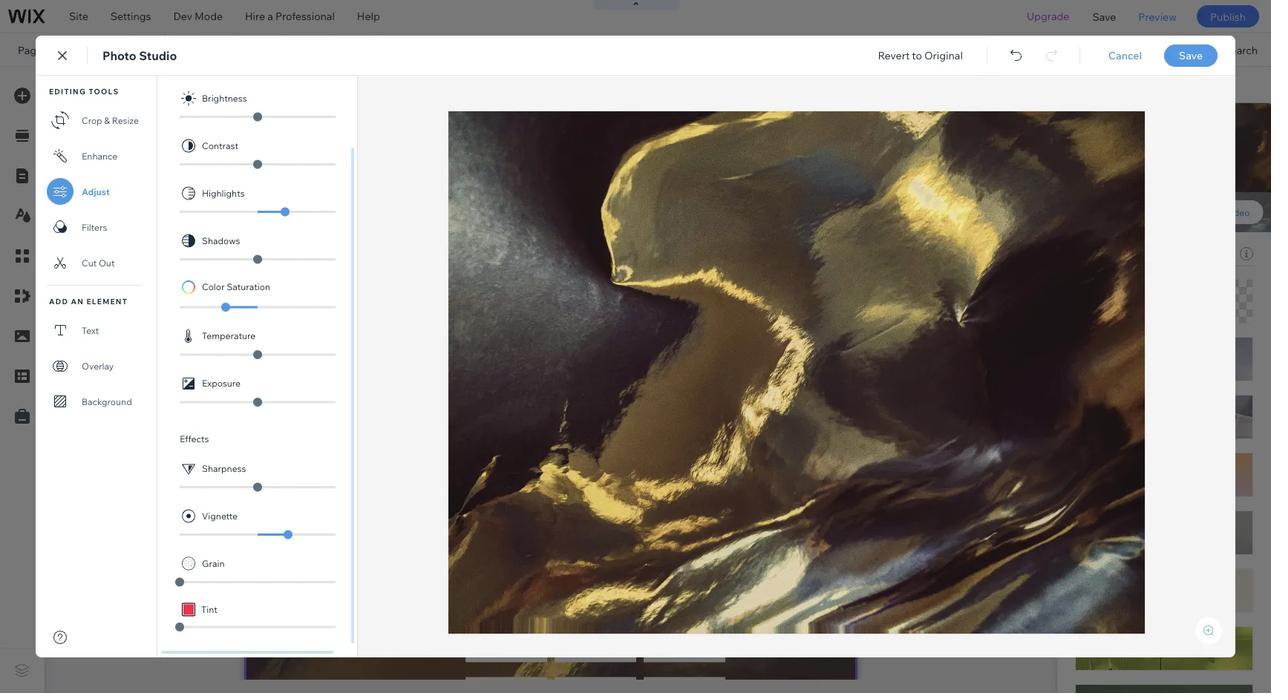 Task type: vqa. For each thing, say whether or not it's contained in the screenshot.
the pages to the bottom
no



Task type: describe. For each thing, give the bounding box(es) containing it.
site
[[69, 10, 88, 23]]

50% button
[[1066, 33, 1121, 66]]

your
[[1139, 433, 1161, 446]]

publish
[[1211, 10, 1246, 23]]

settings button
[[1076, 455, 1130, 473]]

dev
[[173, 10, 192, 23]]

manage
[[1076, 420, 1115, 433]]

section: search results
[[756, 239, 853, 250]]

the
[[1117, 420, 1133, 433]]

manage the content of search results from your dashboard.
[[1076, 420, 1221, 446]]

dev mode
[[173, 10, 223, 23]]

help
[[357, 10, 380, 23]]

0 horizontal spatial settings
[[111, 10, 151, 23]]

50%
[[1090, 43, 1111, 56]]

backgrounds
[[1121, 247, 1184, 260]]

hire
[[245, 10, 265, 23]]

video
[[1226, 207, 1250, 218]]

results inside manage the content of search results from your dashboard.
[[1076, 433, 1111, 446]]

save
[[1093, 10, 1117, 23]]

2 title from the top
[[1076, 317, 1097, 330]]

selected
[[1076, 247, 1119, 260]]

section
[[1076, 152, 1113, 165]]

1 title from the top
[[1076, 244, 1097, 257]]

background
[[1115, 152, 1174, 165]]

from
[[1114, 433, 1137, 446]]

layout
[[1213, 115, 1246, 128]]



Task type: locate. For each thing, give the bounding box(es) containing it.
1 vertical spatial settings
[[1140, 148, 1179, 160]]

preview
[[1139, 10, 1177, 23]]

selected backgrounds
[[1076, 247, 1184, 260]]

2 horizontal spatial settings
[[1140, 148, 1179, 160]]

tools
[[1153, 43, 1179, 56]]

title
[[1076, 244, 1097, 257], [1076, 317, 1097, 330]]

mode
[[195, 10, 223, 23]]

of
[[1175, 420, 1185, 433]]

professional
[[276, 10, 335, 23]]

search results
[[56, 43, 128, 56], [1085, 273, 1167, 287], [1085, 346, 1167, 361], [1076, 394, 1147, 407]]

title down color
[[1076, 244, 1097, 257]]

0 vertical spatial title
[[1076, 244, 1097, 257]]

hire a professional
[[245, 10, 335, 23]]

settings down from
[[1085, 459, 1120, 470]]

publish button
[[1197, 5, 1260, 27]]

search
[[56, 43, 90, 56], [1224, 43, 1258, 56], [792, 239, 821, 250], [1085, 273, 1124, 287], [1085, 346, 1124, 361], [1076, 394, 1109, 407], [1188, 420, 1221, 433]]

2 vertical spatial settings
[[1085, 459, 1120, 470]]

1 vertical spatial title
[[1076, 317, 1097, 330]]

content
[[1136, 420, 1173, 433]]

upgrade
[[1027, 10, 1070, 23]]

settings left dev
[[111, 10, 151, 23]]

dashboard.
[[1163, 433, 1219, 446]]

1 horizontal spatial settings
[[1085, 459, 1120, 470]]

settings inside button
[[1085, 459, 1120, 470]]

a
[[268, 10, 273, 23]]

title down selected
[[1076, 317, 1097, 330]]

search inside button
[[1224, 43, 1258, 56]]

tools button
[[1122, 33, 1192, 66]]

section background
[[1076, 152, 1174, 165]]

preview button
[[1128, 0, 1188, 33]]

section:
[[756, 239, 790, 250]]

content
[[1102, 115, 1142, 128]]

results
[[92, 43, 128, 56], [823, 239, 853, 250], [1127, 273, 1167, 287], [1127, 346, 1167, 361], [1112, 394, 1147, 407], [1076, 433, 1111, 446]]

settings
[[111, 10, 151, 23], [1140, 148, 1179, 160], [1085, 459, 1120, 470]]

search button
[[1193, 33, 1272, 66]]

search inside manage the content of search results from your dashboard.
[[1188, 420, 1221, 433]]

color
[[1088, 207, 1111, 218]]

settings down content
[[1140, 148, 1179, 160]]

save button
[[1082, 0, 1128, 33]]

0 vertical spatial settings
[[111, 10, 151, 23]]



